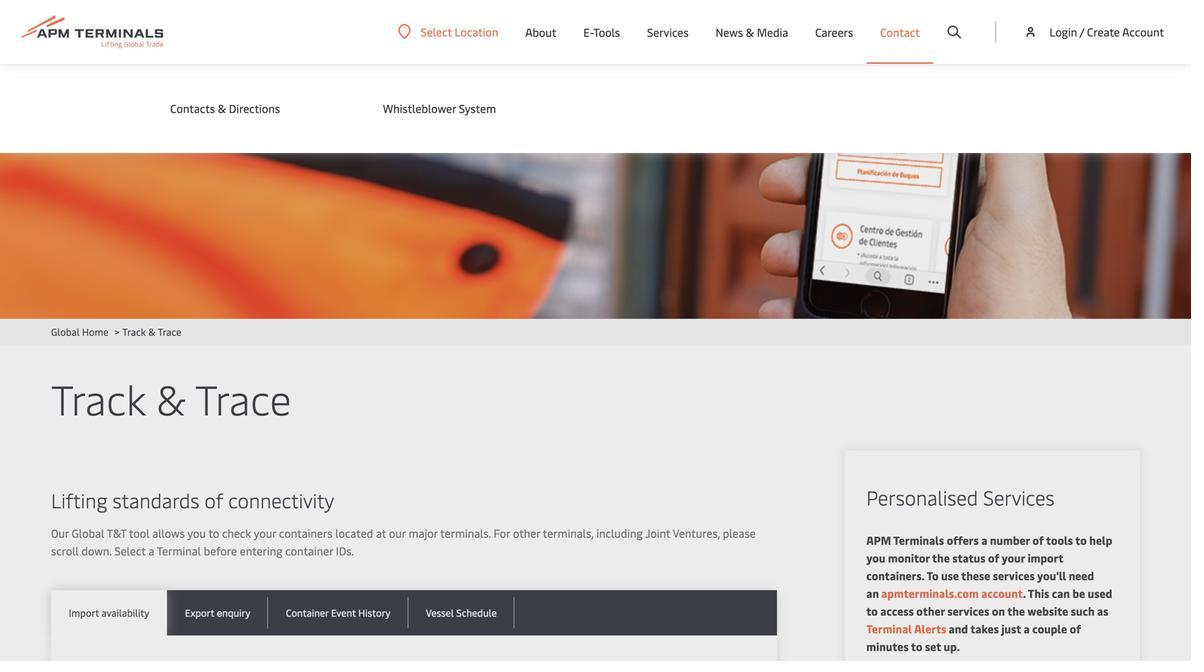 Task type: describe. For each thing, give the bounding box(es) containing it.
a inside our global t&t tool allows you to check your containers located at our major terminals. for other terminals, including joint ventures, please scroll down. select a terminal before entering container ids.
[[149, 544, 154, 559]]

containers
[[279, 526, 333, 541]]

the inside . this can be used to access other services on the website such as terminal alerts
[[1008, 604, 1026, 619]]

import
[[69, 607, 99, 620]]

our global t&t tool allows you to check your containers located at our major terminals. for other terminals, including joint ventures, please scroll down. select a terminal before entering container ids.
[[51, 526, 756, 559]]

including
[[597, 526, 643, 541]]

to inside the apm terminals offers a number of tools to help you monitor the status of your import containers. to use these services you'll need an
[[1076, 533, 1088, 548]]

and takes just a couple of minutes to set up.
[[867, 622, 1082, 655]]

login / create account link
[[1024, 0, 1165, 64]]

careers button
[[816, 0, 854, 64]]

use
[[942, 569, 960, 584]]

to
[[927, 569, 939, 584]]

vessel schedule button
[[408, 591, 515, 636]]

connectivity
[[228, 487, 334, 514]]

your inside the apm terminals offers a number of tools to help you monitor the status of your import containers. to use these services you'll need an
[[1002, 551, 1026, 566]]

such
[[1072, 604, 1095, 619]]

container
[[285, 544, 333, 559]]

export
[[185, 607, 214, 620]]

a for minutes
[[1024, 622, 1030, 637]]

account
[[982, 586, 1024, 602]]

contact
[[881, 24, 920, 40]]

need
[[1069, 569, 1095, 584]]

schedule
[[457, 607, 497, 620]]

personalised
[[867, 484, 979, 511]]

terminal inside our global t&t tool allows you to check your containers located at our major terminals. for other terminals, including joint ventures, please scroll down. select a terminal before entering container ids.
[[157, 544, 201, 559]]

whistleblower system
[[383, 101, 496, 116]]

home
[[82, 325, 109, 339]]

for
[[494, 526, 510, 541]]

you inside the apm terminals offers a number of tools to help you monitor the status of your import containers. to use these services you'll need an
[[867, 551, 886, 566]]

0 horizontal spatial services
[[647, 24, 689, 40]]

major
[[409, 526, 438, 541]]

event
[[331, 607, 356, 620]]

takes
[[971, 622, 1000, 637]]

news & media button
[[716, 0, 789, 64]]

services inside . this can be used to access other services on the website such as terminal alerts
[[948, 604, 990, 619]]

other inside our global t&t tool allows you to check your containers located at our major terminals. for other terminals, including joint ventures, please scroll down. select a terminal before entering container ids.
[[513, 526, 541, 541]]

>
[[115, 325, 120, 339]]

login
[[1050, 24, 1078, 39]]

.
[[1024, 586, 1026, 602]]

of inside and takes just a couple of minutes to set up.
[[1070, 622, 1082, 637]]

number
[[991, 533, 1031, 548]]

select inside select location button
[[421, 24, 452, 39]]

your inside our global t&t tool allows you to check your containers located at our major terminals. for other terminals, including joint ventures, please scroll down. select a terminal before entering container ids.
[[254, 526, 276, 541]]

import availability button
[[51, 591, 167, 636]]

our
[[51, 526, 69, 541]]

import
[[1028, 551, 1064, 566]]

the inside the apm terminals offers a number of tools to help you monitor the status of your import containers. to use these services you'll need an
[[933, 551, 950, 566]]

services inside the apm terminals offers a number of tools to help you monitor the status of your import containers. to use these services you'll need an
[[994, 569, 1036, 584]]

just
[[1002, 622, 1022, 637]]

t&t
[[107, 526, 127, 541]]

before
[[204, 544, 237, 559]]

to inside . this can be used to access other services on the website such as terminal alerts
[[867, 604, 878, 619]]

directions
[[229, 101, 280, 116]]

a for tools
[[982, 533, 988, 548]]

media
[[757, 24, 789, 40]]

access
[[881, 604, 914, 619]]

entering
[[240, 544, 283, 559]]

tools
[[594, 24, 621, 40]]

tool
[[129, 526, 150, 541]]

vessel
[[426, 607, 454, 620]]

& for track
[[156, 371, 186, 426]]

website
[[1028, 604, 1069, 619]]

alerts
[[915, 622, 947, 637]]

apm terminals offers a number of tools to help you monitor the status of your import containers. to use these services you'll need an
[[867, 533, 1113, 602]]

our
[[389, 526, 406, 541]]

to inside and takes just a couple of minutes to set up.
[[912, 640, 923, 655]]

ids.
[[336, 544, 354, 559]]

joint
[[646, 526, 671, 541]]

be
[[1073, 586, 1086, 602]]

e-
[[584, 24, 594, 40]]

apmterminals.com account link
[[880, 586, 1024, 602]]

terminals,
[[543, 526, 594, 541]]

standards
[[113, 487, 200, 514]]

couple
[[1033, 622, 1068, 637]]

global home > track & trace
[[51, 325, 182, 339]]

tt image
[[0, 64, 1192, 319]]

used
[[1088, 586, 1113, 602]]

terminals
[[894, 533, 945, 548]]

/
[[1080, 24, 1085, 39]]

this
[[1029, 586, 1050, 602]]

an
[[867, 586, 880, 602]]

1 vertical spatial services
[[984, 484, 1055, 511]]

0 horizontal spatial trace
[[158, 325, 182, 339]]

vessel schedule
[[426, 607, 497, 620]]

and
[[949, 622, 969, 637]]

news
[[716, 24, 744, 40]]

whistleblower system link
[[383, 101, 568, 116]]

other inside . this can be used to access other services on the website such as terminal alerts
[[917, 604, 946, 619]]

еnquiry
[[217, 607, 251, 620]]

of down number
[[989, 551, 1000, 566]]

please
[[723, 526, 756, 541]]

location
[[455, 24, 499, 39]]



Task type: locate. For each thing, give the bounding box(es) containing it.
terminal inside . this can be used to access other services on the website such as terminal alerts
[[867, 622, 913, 637]]

to
[[209, 526, 219, 541], [1076, 533, 1088, 548], [867, 604, 878, 619], [912, 640, 923, 655]]

services up and
[[948, 604, 990, 619]]

select inside our global t&t tool allows you to check your containers located at our major terminals. for other terminals, including joint ventures, please scroll down. select a terminal before entering container ids.
[[114, 544, 146, 559]]

terminals.
[[441, 526, 491, 541]]

check
[[222, 526, 251, 541]]

to inside our global t&t tool allows you to check your containers located at our major terminals. for other terminals, including joint ventures, please scroll down. select a terminal before entering container ids.
[[209, 526, 219, 541]]

& inside dropdown button
[[746, 24, 755, 40]]

1 vertical spatial track
[[51, 371, 146, 426]]

. this can be used to access other services on the website such as terminal alerts
[[867, 586, 1113, 637]]

1 horizontal spatial other
[[917, 604, 946, 619]]

down.
[[81, 544, 112, 559]]

a right just at the bottom
[[1024, 622, 1030, 637]]

services button
[[647, 0, 689, 64]]

global inside our global t&t tool allows you to check your containers located at our major terminals. for other terminals, including joint ventures, please scroll down. select a terminal before entering container ids.
[[72, 526, 104, 541]]

0 vertical spatial select
[[421, 24, 452, 39]]

services up number
[[984, 484, 1055, 511]]

&
[[746, 24, 755, 40], [218, 101, 226, 116], [148, 325, 156, 339], [156, 371, 186, 426]]

history
[[359, 607, 391, 620]]

of down such
[[1070, 622, 1082, 637]]

can
[[1053, 586, 1071, 602]]

1 horizontal spatial trace
[[195, 371, 292, 426]]

set
[[926, 640, 942, 655]]

careers
[[816, 24, 854, 40]]

the up to
[[933, 551, 950, 566]]

container event history button
[[268, 591, 408, 636]]

global up down.
[[72, 526, 104, 541]]

0 vertical spatial terminal
[[157, 544, 201, 559]]

0 horizontal spatial your
[[254, 526, 276, 541]]

global left home
[[51, 325, 80, 339]]

lifting standards of connectivity
[[51, 487, 334, 514]]

status
[[953, 551, 986, 566]]

1 horizontal spatial services
[[994, 569, 1036, 584]]

availability
[[102, 607, 149, 620]]

0 vertical spatial you
[[187, 526, 206, 541]]

to up before
[[209, 526, 219, 541]]

your down number
[[1002, 551, 1026, 566]]

0 horizontal spatial services
[[948, 604, 990, 619]]

services up .
[[994, 569, 1036, 584]]

0 horizontal spatial a
[[149, 544, 154, 559]]

offers
[[947, 533, 979, 548]]

0 horizontal spatial you
[[187, 526, 206, 541]]

0 horizontal spatial select
[[114, 544, 146, 559]]

you'll
[[1038, 569, 1067, 584]]

terminal alerts link
[[867, 622, 947, 637]]

the right "on"
[[1008, 604, 1026, 619]]

other right for
[[513, 526, 541, 541]]

1 vertical spatial the
[[1008, 604, 1026, 619]]

apm
[[867, 533, 892, 548]]

contact button
[[881, 0, 920, 64]]

help
[[1090, 533, 1113, 548]]

0 vertical spatial services
[[994, 569, 1036, 584]]

0 horizontal spatial the
[[933, 551, 950, 566]]

create
[[1088, 24, 1121, 39]]

1 horizontal spatial your
[[1002, 551, 1026, 566]]

allows
[[152, 526, 185, 541]]

1 horizontal spatial select
[[421, 24, 452, 39]]

1 vertical spatial terminal
[[867, 622, 913, 637]]

0 vertical spatial trace
[[158, 325, 182, 339]]

you
[[187, 526, 206, 541], [867, 551, 886, 566]]

select
[[421, 24, 452, 39], [114, 544, 146, 559]]

terminal
[[157, 544, 201, 559], [867, 622, 913, 637]]

tab list containing import availability
[[51, 591, 778, 636]]

whistleblower
[[383, 101, 456, 116]]

a inside and takes just a couple of minutes to set up.
[[1024, 622, 1030, 637]]

a
[[982, 533, 988, 548], [149, 544, 154, 559], [1024, 622, 1030, 637]]

services
[[994, 569, 1036, 584], [948, 604, 990, 619]]

on
[[993, 604, 1006, 619]]

you down apm
[[867, 551, 886, 566]]

monitor
[[889, 551, 930, 566]]

select location
[[421, 24, 499, 39]]

& for news
[[746, 24, 755, 40]]

tab list
[[51, 591, 778, 636]]

0 vertical spatial services
[[647, 24, 689, 40]]

1 horizontal spatial a
[[982, 533, 988, 548]]

global
[[51, 325, 80, 339], [72, 526, 104, 541]]

apmterminals.com account
[[880, 586, 1024, 602]]

1 vertical spatial other
[[917, 604, 946, 619]]

0 vertical spatial your
[[254, 526, 276, 541]]

contacts & directions
[[170, 101, 280, 116]]

of up the import
[[1033, 533, 1044, 548]]

to left set
[[912, 640, 923, 655]]

at
[[376, 526, 386, 541]]

services
[[647, 24, 689, 40], [984, 484, 1055, 511]]

1 vertical spatial you
[[867, 551, 886, 566]]

import availability
[[69, 607, 149, 620]]

containers.
[[867, 569, 925, 584]]

1 horizontal spatial services
[[984, 484, 1055, 511]]

these
[[962, 569, 991, 584]]

services right tools
[[647, 24, 689, 40]]

your up entering
[[254, 526, 276, 541]]

1 vertical spatial select
[[114, 544, 146, 559]]

scroll
[[51, 544, 79, 559]]

2 horizontal spatial a
[[1024, 622, 1030, 637]]

track & trace
[[51, 371, 292, 426]]

& for contacts
[[218, 101, 226, 116]]

track down home
[[51, 371, 146, 426]]

ventures,
[[673, 526, 721, 541]]

1 vertical spatial your
[[1002, 551, 1026, 566]]

your
[[254, 526, 276, 541], [1002, 551, 1026, 566]]

contacts
[[170, 101, 215, 116]]

you right allows
[[187, 526, 206, 541]]

select down tool
[[114, 544, 146, 559]]

other up the alerts
[[917, 604, 946, 619]]

lifting
[[51, 487, 108, 514]]

personalised services
[[867, 484, 1055, 511]]

import availability tab panel
[[51, 636, 778, 662]]

1 vertical spatial trace
[[195, 371, 292, 426]]

the
[[933, 551, 950, 566], [1008, 604, 1026, 619]]

select location button
[[398, 24, 499, 40]]

news & media
[[716, 24, 789, 40]]

as
[[1098, 604, 1109, 619]]

minutes
[[867, 640, 909, 655]]

track
[[122, 325, 146, 339], [51, 371, 146, 426]]

1 horizontal spatial you
[[867, 551, 886, 566]]

to down an
[[867, 604, 878, 619]]

located
[[336, 526, 373, 541]]

0 vertical spatial other
[[513, 526, 541, 541]]

0 vertical spatial the
[[933, 551, 950, 566]]

1 vertical spatial services
[[948, 604, 990, 619]]

e-tools
[[584, 24, 621, 40]]

about button
[[526, 0, 557, 64]]

1 horizontal spatial the
[[1008, 604, 1026, 619]]

you inside our global t&t tool allows you to check your containers located at our major terminals. for other terminals, including joint ventures, please scroll down. select a terminal before entering container ids.
[[187, 526, 206, 541]]

system
[[459, 101, 496, 116]]

account
[[1123, 24, 1165, 39]]

1 horizontal spatial terminal
[[867, 622, 913, 637]]

0 vertical spatial track
[[122, 325, 146, 339]]

a right offers
[[982, 533, 988, 548]]

apmterminals.com
[[882, 586, 979, 602]]

select left location
[[421, 24, 452, 39]]

1 vertical spatial global
[[72, 526, 104, 541]]

track right >
[[122, 325, 146, 339]]

contacts & directions link
[[170, 101, 355, 116]]

0 vertical spatial global
[[51, 325, 80, 339]]

login / create account
[[1050, 24, 1165, 39]]

of up check
[[205, 487, 223, 514]]

to left help
[[1076, 533, 1088, 548]]

tools
[[1047, 533, 1074, 548]]

export еnquiry button
[[167, 591, 268, 636]]

0 horizontal spatial terminal
[[157, 544, 201, 559]]

container
[[286, 607, 329, 620]]

a down tool
[[149, 544, 154, 559]]

terminal down allows
[[157, 544, 201, 559]]

e-tools button
[[584, 0, 621, 64]]

0 horizontal spatial other
[[513, 526, 541, 541]]

terminal up minutes
[[867, 622, 913, 637]]

a inside the apm terminals offers a number of tools to help you monitor the status of your import containers. to use these services you'll need an
[[982, 533, 988, 548]]

container event history
[[286, 607, 391, 620]]



Task type: vqa. For each thing, say whether or not it's contained in the screenshot.
Global Home > Track & Trace
yes



